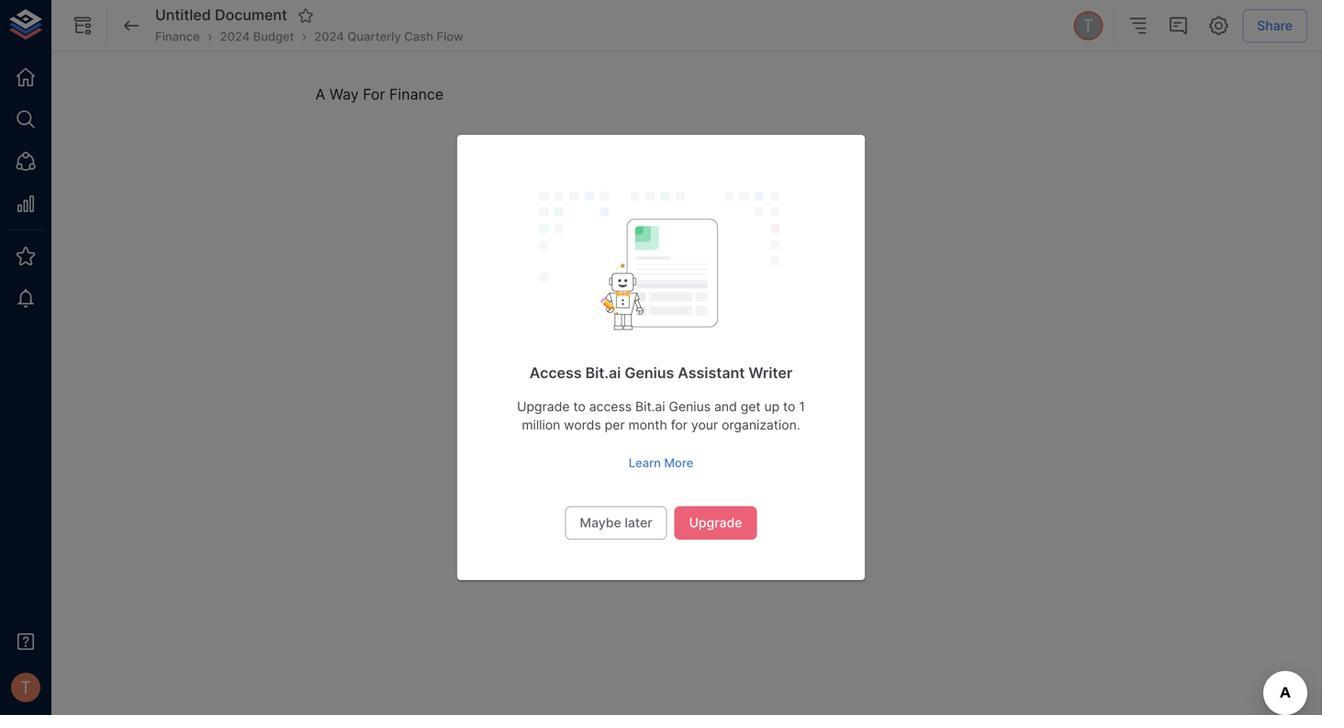 Task type: locate. For each thing, give the bounding box(es) containing it.
0 vertical spatial t
[[1083, 15, 1094, 36]]

› down favorite image
[[302, 27, 307, 45]]

to up words at left bottom
[[573, 399, 586, 415]]

1 › from the left
[[207, 27, 213, 45]]

1
[[799, 399, 805, 415]]

1 vertical spatial genius
[[669, 399, 711, 415]]

t
[[1083, 15, 1094, 36], [20, 678, 31, 698]]

assistant
[[678, 364, 745, 382]]

1 horizontal spatial upgrade
[[689, 515, 742, 531]]

1 horizontal spatial ›
[[302, 27, 307, 45]]

0 horizontal spatial upgrade
[[517, 399, 570, 415]]

› down untitled document
[[207, 27, 213, 45]]

1 horizontal spatial t
[[1083, 15, 1094, 36]]

2024 down untitled document
[[220, 29, 250, 44]]

2024
[[220, 29, 250, 44], [314, 29, 344, 44]]

1 vertical spatial t
[[20, 678, 31, 698]]

maybe
[[580, 515, 621, 531]]

bit.ai up access
[[585, 364, 621, 382]]

upgrade button
[[675, 507, 757, 540]]

0 vertical spatial upgrade
[[517, 399, 570, 415]]

upgrade
[[517, 399, 570, 415], [689, 515, 742, 531]]

1 vertical spatial t button
[[6, 668, 46, 708]]

quarterly
[[347, 29, 401, 44]]

upgrade inside upgrade to access bit.ai genius and get up to 1 million words per month for your organization.
[[517, 399, 570, 415]]

untitled document
[[155, 6, 287, 24]]

1 horizontal spatial bit.ai
[[635, 399, 665, 415]]

2024 quarterly cash flow link
[[314, 28, 463, 45]]

up
[[764, 399, 780, 415]]

genius up for
[[669, 399, 711, 415]]

to left 1 at the bottom right
[[783, 399, 796, 415]]

to
[[573, 399, 586, 415], [783, 399, 796, 415]]

bit.ai up month at the bottom
[[635, 399, 665, 415]]

1 horizontal spatial 2024
[[314, 29, 344, 44]]

maybe later button
[[565, 507, 667, 540]]

2024 left quarterly on the top
[[314, 29, 344, 44]]

1 vertical spatial upgrade
[[689, 515, 742, 531]]

document
[[215, 6, 287, 24]]

upgrade up million
[[517, 399, 570, 415]]

0 horizontal spatial ›
[[207, 27, 213, 45]]

per
[[605, 417, 625, 433]]

bit.ai inside upgrade to access bit.ai genius and get up to 1 million words per month for your organization.
[[635, 399, 665, 415]]

0 horizontal spatial bit.ai
[[585, 364, 621, 382]]

share button
[[1243, 9, 1308, 42]]

0 horizontal spatial t
[[20, 678, 31, 698]]

2024 budget link
[[220, 28, 294, 45]]

0 vertical spatial genius
[[625, 364, 674, 382]]

show wiki image
[[72, 15, 94, 37]]

t button
[[1071, 8, 1106, 43], [6, 668, 46, 708]]

settings image
[[1208, 15, 1230, 37]]

learn more button
[[624, 449, 698, 477]]

genius up upgrade to access bit.ai genius and get up to 1 million words per month for your organization.
[[625, 364, 674, 382]]

untitled
[[155, 6, 211, 24]]

upgrade inside button
[[689, 515, 742, 531]]

learn
[[629, 456, 661, 470]]

genius
[[625, 364, 674, 382], [669, 399, 711, 415]]

0 vertical spatial t button
[[1071, 8, 1106, 43]]

access
[[589, 399, 632, 415]]

bit.ai
[[585, 364, 621, 382], [635, 399, 665, 415]]

0 horizontal spatial to
[[573, 399, 586, 415]]

›
[[207, 27, 213, 45], [302, 27, 307, 45]]

0 horizontal spatial 2024
[[220, 29, 250, 44]]

1 horizontal spatial to
[[783, 399, 796, 415]]

upgrade down more
[[689, 515, 742, 531]]

cash
[[404, 29, 433, 44]]

your
[[691, 417, 718, 433]]

1 vertical spatial bit.ai
[[635, 399, 665, 415]]

finance › 2024 budget › 2024 quarterly cash flow
[[155, 27, 463, 45]]

comments image
[[1167, 15, 1189, 37]]

favorite image
[[297, 7, 314, 24]]



Task type: describe. For each thing, give the bounding box(es) containing it.
upgrade to access bit.ai genius and get up to 1 million words per month for your organization.
[[517, 399, 805, 433]]

upgrade for upgrade
[[689, 515, 742, 531]]

2 2024 from the left
[[314, 29, 344, 44]]

2 to from the left
[[783, 399, 796, 415]]

for
[[671, 417, 688, 433]]

flow
[[437, 29, 463, 44]]

month
[[629, 417, 667, 433]]

words
[[564, 417, 601, 433]]

learn more
[[629, 456, 694, 470]]

access
[[530, 364, 582, 382]]

maybe later
[[580, 515, 653, 531]]

million
[[522, 417, 560, 433]]

genius inside upgrade to access bit.ai genius and get up to 1 million words per month for your organization.
[[669, 399, 711, 415]]

and
[[714, 399, 737, 415]]

access bit.ai genius assistant writer
[[530, 364, 793, 382]]

0 horizontal spatial t button
[[6, 668, 46, 708]]

finance
[[155, 29, 200, 44]]

table of contents image
[[1127, 15, 1149, 37]]

2 › from the left
[[302, 27, 307, 45]]

0 vertical spatial bit.ai
[[585, 364, 621, 382]]

1 horizontal spatial t button
[[1071, 8, 1106, 43]]

get
[[741, 399, 761, 415]]

upgrade for upgrade to access bit.ai genius and get up to 1 million words per month for your organization.
[[517, 399, 570, 415]]

writer
[[749, 364, 793, 382]]

organization.
[[722, 417, 800, 433]]

1 2024 from the left
[[220, 29, 250, 44]]

t for left t button
[[20, 678, 31, 698]]

more
[[664, 456, 694, 470]]

finance link
[[155, 28, 200, 45]]

share
[[1257, 18, 1293, 33]]

t for t button to the right
[[1083, 15, 1094, 36]]

budget
[[253, 29, 294, 44]]

go back image
[[120, 15, 142, 37]]

later
[[625, 515, 653, 531]]

1 to from the left
[[573, 399, 586, 415]]



Task type: vqa. For each thing, say whether or not it's contained in the screenshot.
tooltip
no



